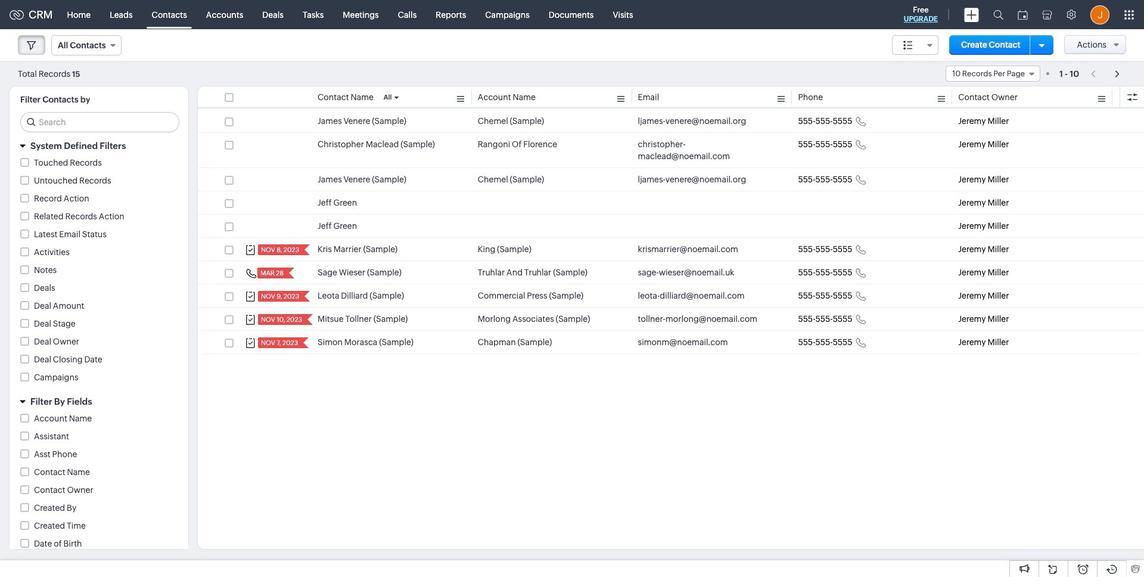 Task type: vqa. For each thing, say whether or not it's contained in the screenshot.
SEARCH Text Box
yes



Task type: locate. For each thing, give the bounding box(es) containing it.
size image
[[904, 40, 914, 51]]

logo image
[[10, 10, 24, 19]]

row group
[[198, 110, 1145, 354]]

search element
[[987, 0, 1011, 29]]

create menu image
[[965, 7, 980, 22]]

profile element
[[1084, 0, 1117, 29]]

None field
[[51, 35, 122, 55], [893, 35, 939, 55], [946, 66, 1041, 82], [51, 35, 122, 55], [946, 66, 1041, 82]]

Search text field
[[21, 113, 179, 132]]



Task type: describe. For each thing, give the bounding box(es) containing it.
profile image
[[1091, 5, 1110, 24]]

create menu element
[[958, 0, 987, 29]]

none field size
[[893, 35, 939, 55]]

search image
[[994, 10, 1004, 20]]

calendar image
[[1018, 10, 1029, 19]]



